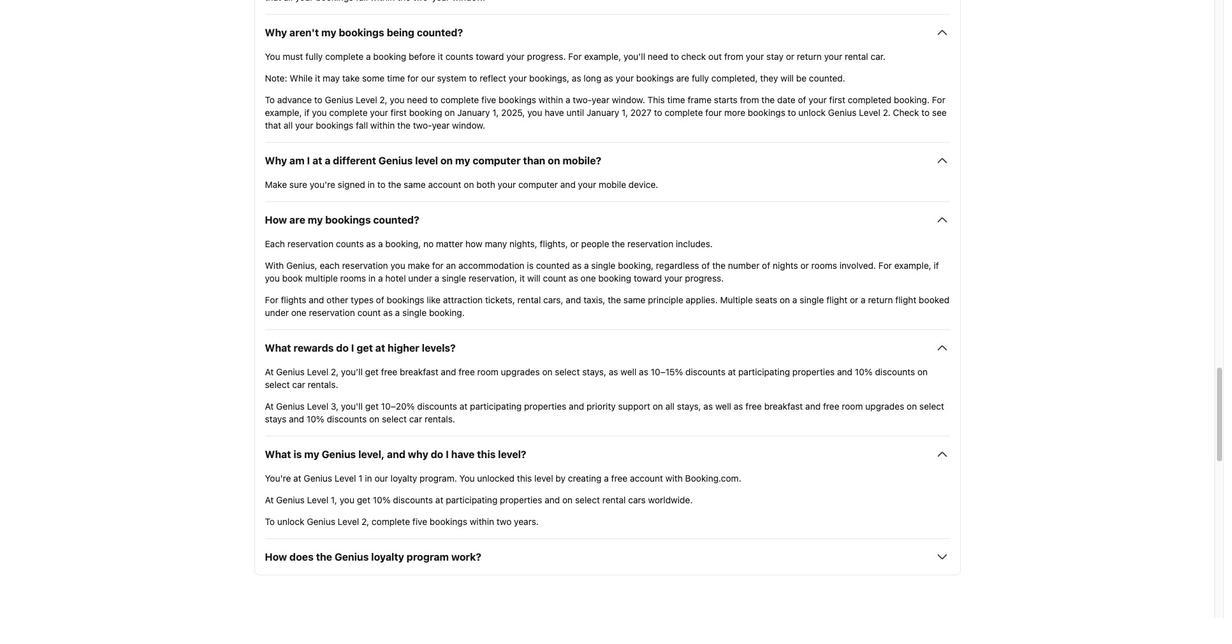 Task type: describe. For each thing, give the bounding box(es) containing it.
stay
[[767, 51, 784, 62]]

work?
[[451, 552, 481, 563]]

0 vertical spatial for
[[407, 73, 419, 84]]

genius up does
[[307, 517, 335, 528]]

your right the both
[[498, 179, 516, 190]]

principle
[[648, 295, 683, 306]]

have inside dropdown button
[[451, 449, 475, 461]]

bookings,
[[529, 73, 570, 84]]

before
[[409, 51, 435, 62]]

regardless
[[656, 260, 699, 271]]

booking inside the to advance to genius level 2, you need to complete five bookings within a two-year window. this time frame starts from the date of your first completed booking. for example, if you complete your first booking on january 1, 2025, you have until january 1, 2027 to complete four more bookings to unlock genius level 2. check to see that all your bookings fall within the two-year window.
[[409, 107, 442, 118]]

of left nights
[[762, 260, 770, 271]]

1 horizontal spatial 1,
[[493, 107, 499, 118]]

rentals. inside at genius level 3, you'll get 10–20% discounts at participating properties and priority support on all stays, as well as free breakfast and free room upgrades on select stays and 10% discounts on select car rentals.
[[425, 414, 455, 425]]

0 vertical spatial window.
[[612, 95, 645, 105]]

years.
[[514, 517, 539, 528]]

it inside with genius, each reservation you make for an accommodation is counted as a single booking, regardless of the number of nights or rooms involved. for example, if you book multiple rooms in a hotel under a single reservation, it will count as one booking toward your progress.
[[520, 273, 525, 284]]

all inside the to advance to genius level 2, you need to complete five bookings within a two-year window. this time frame starts from the date of your first completed booking. for example, if you complete your first booking on january 1, 2025, you have until january 1, 2027 to complete four more bookings to unlock genius level 2. check to see that all your bookings fall within the two-year window.
[[284, 120, 293, 131]]

for inside with genius, each reservation you make for an accommodation is counted as a single booking, regardless of the number of nights or rooms involved. for example, if you book multiple rooms in a hotel under a single reservation, it will count as one booking toward your progress.
[[879, 260, 892, 271]]

check
[[893, 107, 919, 118]]

1 horizontal spatial first
[[829, 95, 846, 105]]

count inside for flights and other types of bookings like attraction tickets, rental cars, and taxis, the same principle applies. multiple seats on a single flight or a return flight booked under one reservation count as a single booking.
[[357, 308, 381, 318]]

bookings up 2025,
[[499, 95, 536, 105]]

properties for what rewards do i get at higher levels?
[[524, 401, 567, 412]]

aren't
[[289, 27, 319, 38]]

five inside the to advance to genius level 2, you need to complete five bookings within a two-year window. this time frame starts from the date of your first completed booking. for example, if you complete your first booking on january 1, 2025, you have until january 1, 2027 to complete four more bookings to unlock genius level 2. check to see that all your bookings fall within the two-year window.
[[481, 95, 496, 105]]

reservation inside for flights and other types of bookings like attraction tickets, rental cars, and taxis, the same principle applies. multiple seats on a single flight or a return flight booked under one reservation count as a single booking.
[[309, 308, 355, 318]]

note: while it may take some time for our system to reflect your bookings, as long as your bookings are fully completed, they will be counted.
[[265, 73, 846, 84]]

like
[[427, 295, 441, 306]]

0 vertical spatial in
[[368, 179, 375, 190]]

long
[[584, 73, 602, 84]]

0 vertical spatial loyalty
[[391, 473, 417, 484]]

your inside with genius, each reservation you make for an accommodation is counted as a single booking, regardless of the number of nights or rooms involved. for example, if you book multiple rooms in a hotel under a single reservation, it will count as one booking toward your progress.
[[664, 273, 683, 284]]

0 vertical spatial time
[[387, 73, 405, 84]]

the right people
[[612, 239, 625, 250]]

device.
[[629, 179, 658, 190]]

level inside at genius level 2, you'll get free breakfast and free room upgrades on select stays, as well as 10–15% discounts at participating properties and 10% discounts on select car rentals.
[[307, 367, 328, 378]]

genius down completed
[[828, 107, 857, 118]]

car inside at genius level 2, you'll get free breakfast and free room upgrades on select stays, as well as 10–15% discounts at participating properties and 10% discounts on select car rentals.
[[292, 380, 305, 390]]

how are my bookings counted?
[[265, 214, 419, 226]]

the inside dropdown button
[[316, 552, 332, 563]]

single right seats on the top right of the page
[[800, 295, 824, 306]]

reservation,
[[469, 273, 517, 284]]

1
[[359, 473, 363, 484]]

completed,
[[712, 73, 758, 84]]

0 vertical spatial our
[[421, 73, 435, 84]]

2.
[[883, 107, 891, 118]]

make
[[265, 179, 287, 190]]

bookings down the signed
[[325, 214, 371, 226]]

1 horizontal spatial example,
[[584, 51, 621, 62]]

genius right you're
[[304, 473, 332, 484]]

0 vertical spatial toward
[[476, 51, 504, 62]]

1 vertical spatial year
[[432, 120, 450, 131]]

1 vertical spatial counted?
[[373, 214, 419, 226]]

get for 10%
[[357, 495, 370, 506]]

the left date
[[762, 95, 775, 105]]

one inside for flights and other types of bookings like attraction tickets, rental cars, and taxis, the same principle applies. multiple seats on a single flight or a return flight booked under one reservation count as a single booking.
[[291, 308, 307, 318]]

0 vertical spatial you'll
[[624, 51, 645, 62]]

fall
[[356, 120, 368, 131]]

1 horizontal spatial two-
[[573, 95, 592, 105]]

1 horizontal spatial fully
[[692, 73, 709, 84]]

no
[[423, 239, 434, 250]]

example, inside with genius, each reservation you make for an accommodation is counted as a single booking, regardless of the number of nights or rooms involved. for example, if you book multiple rooms in a hotel under a single reservation, it will count as one booking toward your progress.
[[895, 260, 932, 271]]

hotel
[[385, 273, 406, 284]]

0 horizontal spatial account
[[428, 179, 461, 190]]

0 horizontal spatial two-
[[413, 120, 432, 131]]

1 horizontal spatial account
[[630, 473, 663, 484]]

2027
[[631, 107, 652, 118]]

all inside at genius level 3, you'll get 10–20% discounts at participating properties and priority support on all stays, as well as free breakfast and free room upgrades on select stays and 10% discounts on select car rentals.
[[666, 401, 675, 412]]

level down some
[[356, 95, 377, 105]]

why am i at a different genius level on my computer than on mobile? button
[[265, 153, 950, 169]]

in inside with genius, each reservation you make for an accommodation is counted as a single booking, regardless of the number of nights or rooms involved. for example, if you book multiple rooms in a hotel under a single reservation, it will count as one booking toward your progress.
[[368, 273, 376, 284]]

level inside at genius level 3, you'll get 10–20% discounts at participating properties and priority support on all stays, as well as free breakfast and free room upgrades on select stays and 10% discounts on select car rentals.
[[307, 401, 328, 412]]

level down completed
[[859, 107, 881, 118]]

your up counted.
[[824, 51, 843, 62]]

stays, inside at genius level 2, you'll get free breakfast and free room upgrades on select stays, as well as 10–15% discounts at participating properties and 10% discounts on select car rentals.
[[582, 367, 606, 378]]

a down involved.
[[861, 295, 866, 306]]

example, inside the to advance to genius level 2, you need to complete five bookings within a two-year window. this time frame starts from the date of your first completed booking. for example, if you complete your first booking on january 1, 2025, you have until january 1, 2027 to complete four more bookings to unlock genius level 2. check to see that all your bookings fall within the two-year window.
[[265, 107, 302, 118]]

until
[[567, 107, 584, 118]]

0 vertical spatial counts
[[446, 51, 474, 62]]

0 horizontal spatial first
[[391, 107, 407, 118]]

1 vertical spatial unlock
[[277, 517, 304, 528]]

flights,
[[540, 239, 568, 250]]

well inside at genius level 2, you'll get free breakfast and free room upgrades on select stays, as well as 10–15% discounts at participating properties and 10% discounts on select car rentals.
[[621, 367, 637, 378]]

your down mobile? on the left top
[[578, 179, 596, 190]]

level inside dropdown button
[[415, 155, 438, 167]]

a down hotel
[[395, 308, 400, 318]]

check
[[681, 51, 706, 62]]

are inside dropdown button
[[290, 214, 305, 226]]

at for what rewards do i get at higher levels?
[[265, 401, 274, 412]]

single down people
[[591, 260, 616, 271]]

priority
[[587, 401, 616, 412]]

genius down may
[[325, 95, 353, 105]]

a left hotel
[[378, 273, 383, 284]]

with genius, each reservation you make for an accommodation is counted as a single booking, regardless of the number of nights or rooms involved. for example, if you book multiple rooms in a hotel under a single reservation, it will count as one booking toward your progress.
[[265, 260, 939, 284]]

to down "this"
[[654, 107, 662, 118]]

is inside dropdown button
[[294, 449, 302, 461]]

more
[[724, 107, 746, 118]]

with
[[666, 473, 683, 484]]

being
[[387, 27, 414, 38]]

0 vertical spatial will
[[781, 73, 794, 84]]

types
[[351, 295, 374, 306]]

car inside at genius level 3, you'll get 10–20% discounts at participating properties and priority support on all stays, as well as free breakfast and free room upgrades on select stays and 10% discounts on select car rentals.
[[409, 414, 422, 425]]

properties inside at genius level 2, you'll get free breakfast and free room upgrades on select stays, as well as 10–15% discounts at participating properties and 10% discounts on select car rentals.
[[793, 367, 835, 378]]

how are my bookings counted? button
[[265, 213, 950, 228]]

people
[[581, 239, 609, 250]]

complete up take at left
[[325, 51, 364, 62]]

your down counted.
[[809, 95, 827, 105]]

some
[[362, 73, 385, 84]]

1 vertical spatial computer
[[518, 179, 558, 190]]

what rewards do i get at higher levels?
[[265, 343, 456, 354]]

genius right different
[[379, 155, 413, 167]]

car.
[[871, 51, 886, 62]]

0 vertical spatial return
[[797, 51, 822, 62]]

be
[[796, 73, 807, 84]]

cars
[[628, 495, 646, 506]]

level left 1
[[335, 473, 356, 484]]

well inside at genius level 3, you'll get 10–20% discounts at participating properties and priority support on all stays, as well as free breakfast and free room upgrades on select stays and 10% discounts on select car rentals.
[[715, 401, 731, 412]]

nights
[[773, 260, 798, 271]]

complete up how does the genius loyalty program work? at left bottom
[[372, 517, 410, 528]]

1 vertical spatial counts
[[336, 239, 364, 250]]

make sure you're signed in to the same account on both your computer and your mobile device.
[[265, 179, 658, 190]]

date
[[777, 95, 796, 105]]

out
[[709, 51, 722, 62]]

bookings down at genius level 1, you get 10% discounts at participating properties and on select rental cars worldwide.
[[430, 517, 467, 528]]

take
[[342, 73, 360, 84]]

counted.
[[809, 73, 846, 84]]

0 horizontal spatial our
[[375, 473, 388, 484]]

your left stay
[[746, 51, 764, 62]]

program.
[[420, 473, 457, 484]]

10–15%
[[651, 367, 683, 378]]

progress. inside with genius, each reservation you make for an accommodation is counted as a single booking, regardless of the number of nights or rooms involved. for example, if you book multiple rooms in a hotel under a single reservation, it will count as one booking toward your progress.
[[685, 273, 724, 284]]

bookings left the being
[[339, 27, 384, 38]]

complete up fall
[[329, 107, 368, 118]]

stays
[[265, 414, 287, 425]]

applies.
[[686, 295, 718, 306]]

a down people
[[584, 260, 589, 271]]

level,
[[358, 449, 385, 461]]

to unlock genius level 2, complete five bookings within two years.
[[265, 517, 539, 528]]

1 vertical spatial it
[[315, 73, 320, 84]]

1 vertical spatial five
[[413, 517, 427, 528]]

0 horizontal spatial rooms
[[340, 273, 366, 284]]

level?
[[498, 449, 526, 461]]

1 horizontal spatial level
[[534, 473, 553, 484]]

rental inside for flights and other types of bookings like attraction tickets, rental cars, and taxis, the same principle applies. multiple seats on a single flight or a return flight booked under one reservation count as a single booking.
[[518, 295, 541, 306]]

why for why aren't my bookings being counted?
[[265, 27, 287, 38]]

single down an
[[442, 273, 466, 284]]

how does the genius loyalty program work?
[[265, 552, 481, 563]]

to down date
[[788, 107, 796, 118]]

you'll for participating
[[341, 401, 363, 412]]

if inside the to advance to genius level 2, you need to complete five bookings within a two-year window. this time frame starts from the date of your first completed booking. for example, if you complete your first booking on january 1, 2025, you have until january 1, 2027 to complete four more bookings to unlock genius level 2. check to see that all your bookings fall within the two-year window.
[[304, 107, 310, 118]]

does
[[290, 552, 314, 563]]

a up like
[[435, 273, 440, 284]]

at inside at genius level 2, you'll get free breakfast and free room upgrades on select stays, as well as 10–15% discounts at participating properties and 10% discounts on select car rentals.
[[265, 367, 274, 378]]

note:
[[265, 73, 287, 84]]

you're
[[310, 179, 335, 190]]

0 vertical spatial i
[[307, 155, 310, 167]]

booking.com.
[[685, 473, 741, 484]]

two
[[497, 517, 512, 528]]

3,
[[331, 401, 339, 412]]

each
[[265, 239, 285, 250]]

1 vertical spatial do
[[431, 449, 443, 461]]

the inside with genius, each reservation you make for an accommodation is counted as a single booking, regardless of the number of nights or rooms involved. for example, if you book multiple rooms in a hotel under a single reservation, it will count as one booking toward your progress.
[[712, 260, 726, 271]]

to for why
[[265, 95, 275, 105]]

what rewards do i get at higher levels? button
[[265, 341, 950, 356]]

0 horizontal spatial 1,
[[331, 495, 337, 506]]

1 horizontal spatial i
[[351, 343, 354, 354]]

make
[[408, 260, 430, 271]]

four
[[706, 107, 722, 118]]

1 flight from the left
[[827, 295, 848, 306]]

your down the advance at the top of the page
[[295, 120, 313, 131]]

may
[[323, 73, 340, 84]]

1 horizontal spatial rental
[[602, 495, 626, 506]]

your up note: while it may take some time for our system to reflect your bookings, as long as your bookings are fully completed, they will be counted.
[[507, 51, 525, 62]]

a down how are my bookings counted?
[[378, 239, 383, 250]]

reservation up regardless
[[628, 239, 674, 250]]

1 horizontal spatial it
[[438, 51, 443, 62]]

0 vertical spatial counted?
[[417, 27, 463, 38]]

my for counted?
[[308, 214, 323, 226]]

genius left level, in the bottom left of the page
[[322, 449, 356, 461]]

multiple
[[720, 295, 753, 306]]

mobile
[[599, 179, 626, 190]]

participating for what is my genius level, and why do i have this level?
[[446, 495, 498, 506]]

to left reflect
[[469, 73, 477, 84]]

of down the includes. on the right top of page
[[702, 260, 710, 271]]

0 vertical spatial progress.
[[527, 51, 566, 62]]

get inside dropdown button
[[357, 343, 373, 354]]

0 vertical spatial booking,
[[385, 239, 421, 250]]

level up how does the genius loyalty program work? at left bottom
[[338, 517, 359, 528]]

your right reflect
[[509, 73, 527, 84]]

need inside the to advance to genius level 2, you need to complete five bookings within a two-year window. this time frame starts from the date of your first completed booking. for example, if you complete your first booking on january 1, 2025, you have until january 1, 2027 to complete four more bookings to unlock genius level 2. check to see that all your bookings fall within the two-year window.
[[407, 95, 428, 105]]

to left see
[[922, 107, 930, 118]]

bookings inside for flights and other types of bookings like attraction tickets, rental cars, and taxis, the same principle applies. multiple seats on a single flight or a return flight booked under one reservation count as a single booking.
[[387, 295, 424, 306]]

complete down 'frame'
[[665, 107, 703, 118]]

or left people
[[570, 239, 579, 250]]

0 horizontal spatial you
[[265, 51, 280, 62]]

2, inside at genius level 2, you'll get free breakfast and free room upgrades on select stays, as well as 10–15% discounts at participating properties and 10% discounts on select car rentals.
[[331, 367, 339, 378]]

many
[[485, 239, 507, 250]]

properties for what is my genius level, and why do i have this level?
[[500, 495, 542, 506]]

why aren't my bookings being counted?
[[265, 27, 463, 38]]

0 horizontal spatial fully
[[306, 51, 323, 62]]

1 horizontal spatial need
[[648, 51, 668, 62]]

2 horizontal spatial i
[[446, 449, 449, 461]]

while
[[290, 73, 313, 84]]

0 vertical spatial do
[[336, 343, 349, 354]]

for inside the to advance to genius level 2, you need to complete five bookings within a two-year window. this time frame starts from the date of your first completed booking. for example, if you complete your first booking on january 1, 2025, you have until january 1, 2027 to complete four more bookings to unlock genius level 2. check to see that all your bookings fall within the two-year window.
[[932, 95, 946, 105]]

how for how are my bookings counted?
[[265, 214, 287, 226]]

0 vertical spatial are
[[676, 73, 689, 84]]

how for how does the genius loyalty program work?
[[265, 552, 287, 563]]

get for free
[[365, 367, 379, 378]]

breakfast inside at genius level 2, you'll get free breakfast and free room upgrades on select stays, as well as 10–15% discounts at participating properties and 10% discounts on select car rentals.
[[400, 367, 439, 378]]

my for level,
[[304, 449, 319, 461]]

a up some
[[366, 51, 371, 62]]

why
[[408, 449, 428, 461]]

stays, inside at genius level 3, you'll get 10–20% discounts at participating properties and priority support on all stays, as well as free breakfast and free room upgrades on select stays and 10% discounts on select car rentals.
[[677, 401, 701, 412]]

1 horizontal spatial year
[[592, 95, 610, 105]]

will inside with genius, each reservation you make for an accommodation is counted as a single booking, regardless of the number of nights or rooms involved. for example, if you book multiple rooms in a hotel under a single reservation, it will count as one booking toward your progress.
[[527, 273, 541, 284]]

bookings down date
[[748, 107, 786, 118]]

2 vertical spatial 2,
[[362, 517, 369, 528]]

loyalty inside dropdown button
[[371, 552, 404, 563]]

my for being
[[321, 27, 336, 38]]

2, inside the to advance to genius level 2, you need to complete five bookings within a two-year window. this time frame starts from the date of your first completed booking. for example, if you complete your first booking on january 1, 2025, you have until january 1, 2027 to complete four more bookings to unlock genius level 2. check to see that all your bookings fall within the two-year window.
[[380, 95, 387, 105]]

that
[[265, 120, 281, 131]]

1 vertical spatial within
[[370, 120, 395, 131]]

0 vertical spatial rental
[[845, 51, 868, 62]]

both
[[477, 179, 495, 190]]

signed
[[338, 179, 365, 190]]

is inside with genius, each reservation you make for an accommodation is counted as a single booking, regardless of the number of nights or rooms involved. for example, if you book multiple rooms in a hotel under a single reservation, it will count as one booking toward your progress.
[[527, 260, 534, 271]]

to right the advance at the top of the page
[[314, 95, 323, 105]]

or right stay
[[786, 51, 795, 62]]

10% inside at genius level 2, you'll get free breakfast and free room upgrades on select stays, as well as 10–15% discounts at participating properties and 10% discounts on select car rentals.
[[855, 367, 873, 378]]



Task type: vqa. For each thing, say whether or not it's contained in the screenshot.


Task type: locate. For each thing, give the bounding box(es) containing it.
to down note:
[[265, 95, 275, 105]]

to for what
[[265, 517, 275, 528]]

1 horizontal spatial if
[[934, 260, 939, 271]]

what for what is my genius level, and why do i have this level?
[[265, 449, 291, 461]]

same inside for flights and other types of bookings like attraction tickets, rental cars, and taxis, the same principle applies. multiple seats on a single flight or a return flight booked under one reservation count as a single booking.
[[624, 295, 646, 306]]

level up does
[[307, 495, 328, 506]]

toward inside with genius, each reservation you make for an accommodation is counted as a single booking, regardless of the number of nights or rooms involved. for example, if you book multiple rooms in a hotel under a single reservation, it will count as one booking toward your progress.
[[634, 273, 662, 284]]

first
[[829, 95, 846, 105], [391, 107, 407, 118]]

0 vertical spatial level
[[415, 155, 438, 167]]

at inside at genius level 3, you'll get 10–20% discounts at participating properties and priority support on all stays, as well as free breakfast and free room upgrades on select stays and 10% discounts on select car rentals.
[[265, 401, 274, 412]]

the right fall
[[397, 120, 411, 131]]

to inside the to advance to genius level 2, you need to complete five bookings within a two-year window. this time frame starts from the date of your first completed booking. for example, if you complete your first booking on january 1, 2025, you have until january 1, 2027 to complete four more bookings to unlock genius level 2. check to see that all your bookings fall within the two-year window.
[[265, 95, 275, 105]]

select
[[555, 367, 580, 378], [265, 380, 290, 390], [920, 401, 945, 412], [382, 414, 407, 425], [575, 495, 600, 506]]

number
[[728, 260, 760, 271]]

do right why
[[431, 449, 443, 461]]

1 horizontal spatial room
[[842, 401, 863, 412]]

for up note: while it may take some time for our system to reflect your bookings, as long as your bookings are fully completed, they will be counted.
[[568, 51, 582, 62]]

for inside for flights and other types of bookings like attraction tickets, rental cars, and taxis, the same principle applies. multiple seats on a single flight or a return flight booked under one reservation count as a single booking.
[[265, 295, 278, 306]]

1 vertical spatial window.
[[452, 120, 485, 131]]

you'll down why aren't my bookings being counted? dropdown button
[[624, 51, 645, 62]]

to left check
[[671, 51, 679, 62]]

for right involved.
[[879, 260, 892, 271]]

creating
[[568, 473, 602, 484]]

to right the signed
[[377, 179, 386, 190]]

rental left cars
[[602, 495, 626, 506]]

1 vertical spatial properties
[[524, 401, 567, 412]]

unlock down be
[[799, 107, 826, 118]]

2 vertical spatial within
[[470, 517, 494, 528]]

1 vertical spatial rental
[[518, 295, 541, 306]]

1 vertical spatial in
[[368, 273, 376, 284]]

you
[[390, 95, 405, 105], [312, 107, 327, 118], [528, 107, 542, 118], [391, 260, 405, 271], [265, 273, 280, 284], [340, 495, 355, 506]]

one down the flights
[[291, 308, 307, 318]]

example, up that
[[265, 107, 302, 118]]

0 horizontal spatial level
[[415, 155, 438, 167]]

genius down you're
[[276, 495, 305, 506]]

program
[[407, 552, 449, 563]]

you left must
[[265, 51, 280, 62]]

mobile?
[[563, 155, 602, 167]]

in right the signed
[[368, 179, 375, 190]]

booking, left regardless
[[618, 260, 654, 271]]

you'll inside at genius level 2, you'll get free breakfast and free room upgrades on select stays, as well as 10–15% discounts at participating properties and 10% discounts on select car rentals.
[[341, 367, 363, 378]]

need down the before
[[407, 95, 428, 105]]

the right taxis,
[[608, 295, 621, 306]]

counts down how are my bookings counted?
[[336, 239, 364, 250]]

1 horizontal spatial five
[[481, 95, 496, 105]]

january
[[457, 107, 490, 118], [587, 107, 619, 118]]

1 how from the top
[[265, 214, 287, 226]]

for
[[568, 51, 582, 62], [932, 95, 946, 105], [879, 260, 892, 271], [265, 295, 278, 306]]

unlock up does
[[277, 517, 304, 528]]

system
[[437, 73, 467, 84]]

reservation inside with genius, each reservation you make for an accommodation is counted as a single booking, regardless of the number of nights or rooms involved. for example, if you book multiple rooms in a hotel under a single reservation, it will count as one booking toward your progress.
[[342, 260, 388, 271]]

1 vertical spatial have
[[451, 449, 475, 461]]

time inside the to advance to genius level 2, you need to complete five bookings within a two-year window. this time frame starts from the date of your first completed booking. for example, if you complete your first booking on january 1, 2025, you have until january 1, 2027 to complete four more bookings to unlock genius level 2. check to see that all your bookings fall within the two-year window.
[[667, 95, 685, 105]]

rentals. inside at genius level 2, you'll get free breakfast and free room upgrades on select stays, as well as 10–15% discounts at participating properties and 10% discounts on select car rentals.
[[308, 380, 338, 390]]

your down some
[[370, 107, 388, 118]]

0 vertical spatial same
[[404, 179, 426, 190]]

reservation down other in the left top of the page
[[309, 308, 355, 318]]

under down make
[[408, 273, 432, 284]]

1 horizontal spatial car
[[409, 414, 422, 425]]

1 vertical spatial fully
[[692, 73, 709, 84]]

of right types
[[376, 295, 384, 306]]

2 horizontal spatial 2,
[[380, 95, 387, 105]]

your right long
[[616, 73, 634, 84]]

participating inside at genius level 3, you'll get 10–20% discounts at participating properties and priority support on all stays, as well as free breakfast and free room upgrades on select stays and 10% discounts on select car rentals.
[[470, 401, 522, 412]]

0 horizontal spatial breakfast
[[400, 367, 439, 378]]

the right the signed
[[388, 179, 401, 190]]

2 horizontal spatial example,
[[895, 260, 932, 271]]

genius
[[325, 95, 353, 105], [828, 107, 857, 118], [379, 155, 413, 167], [276, 367, 305, 378], [276, 401, 305, 412], [322, 449, 356, 461], [304, 473, 332, 484], [276, 495, 305, 506], [307, 517, 335, 528], [335, 552, 369, 563]]

two-
[[573, 95, 592, 105], [413, 120, 432, 131]]

toward
[[476, 51, 504, 62], [634, 273, 662, 284]]

for flights and other types of bookings like attraction tickets, rental cars, and taxis, the same principle applies. multiple seats on a single flight or a return flight booked under one reservation count as a single booking.
[[265, 295, 950, 318]]

2 flight from the left
[[896, 295, 917, 306]]

or inside for flights and other types of bookings like attraction tickets, rental cars, and taxis, the same principle applies. multiple seats on a single flight or a return flight booked under one reservation count as a single booking.
[[850, 295, 859, 306]]

for inside with genius, each reservation you make for an accommodation is counted as a single booking, regardless of the number of nights or rooms involved. for example, if you book multiple rooms in a hotel under a single reservation, it will count as one booking toward your progress.
[[432, 260, 444, 271]]

example, up long
[[584, 51, 621, 62]]

0 horizontal spatial same
[[404, 179, 426, 190]]

progress. up applies.
[[685, 273, 724, 284]]

if inside with genius, each reservation you make for an accommodation is counted as a single booking, regardless of the number of nights or rooms involved. for example, if you book multiple rooms in a hotel under a single reservation, it will count as one booking toward your progress.
[[934, 260, 939, 271]]

2 how from the top
[[265, 552, 287, 563]]

bookings left fall
[[316, 120, 353, 131]]

each
[[320, 260, 340, 271]]

get inside at genius level 3, you'll get 10–20% discounts at participating properties and priority support on all stays, as well as free breakfast and free room upgrades on select stays and 10% discounts on select car rentals.
[[365, 401, 379, 412]]

our down the before
[[421, 73, 435, 84]]

at genius level 3, you'll get 10–20% discounts at participating properties and priority support on all stays, as well as free breakfast and free room upgrades on select stays and 10% discounts on select car rentals.
[[265, 401, 945, 425]]

1 horizontal spatial well
[[715, 401, 731, 412]]

1 horizontal spatial 2,
[[362, 517, 369, 528]]

if
[[304, 107, 310, 118], [934, 260, 939, 271]]

each reservation counts as a booking, no matter how many nights, flights, or people the reservation includes.
[[265, 239, 713, 250]]

return down involved.
[[868, 295, 893, 306]]

the left number
[[712, 260, 726, 271]]

seats
[[755, 295, 777, 306]]

loyalty down what is my genius level, and why do i have this level?
[[391, 473, 417, 484]]

worldwide.
[[648, 495, 693, 506]]

at inside at genius level 3, you'll get 10–20% discounts at participating properties and priority support on all stays, as well as free breakfast and free room upgrades on select stays and 10% discounts on select car rentals.
[[460, 401, 468, 412]]

1 vertical spatial first
[[391, 107, 407, 118]]

get for 10–20%
[[365, 401, 379, 412]]

2 horizontal spatial rental
[[845, 51, 868, 62]]

1 vertical spatial you
[[460, 473, 475, 484]]

example,
[[584, 51, 621, 62], [265, 107, 302, 118], [895, 260, 932, 271]]

what left 'rewards' on the bottom left of the page
[[265, 343, 291, 354]]

booking, inside with genius, each reservation you make for an accommodation is counted as a single booking, regardless of the number of nights or rooms involved. for example, if you book multiple rooms in a hotel under a single reservation, it will count as one booking toward your progress.
[[618, 260, 654, 271]]

0 vertical spatial unlock
[[799, 107, 826, 118]]

0 horizontal spatial window.
[[452, 120, 485, 131]]

1 horizontal spatial time
[[667, 95, 685, 105]]

multiple
[[305, 273, 338, 284]]

fully right must
[[306, 51, 323, 62]]

example, up booked
[[895, 260, 932, 271]]

1 vertical spatial for
[[432, 260, 444, 271]]

first down counted.
[[829, 95, 846, 105]]

starts
[[714, 95, 738, 105]]

0 vertical spatial rooms
[[812, 260, 837, 271]]

2 horizontal spatial 1,
[[622, 107, 628, 118]]

account down why am i at a different genius level on my computer than on mobile? at left
[[428, 179, 461, 190]]

2 what from the top
[[265, 449, 291, 461]]

your down regardless
[[664, 273, 683, 284]]

0 horizontal spatial rental
[[518, 295, 541, 306]]

1 vertical spatial our
[[375, 473, 388, 484]]

2 january from the left
[[587, 107, 619, 118]]

a
[[366, 51, 371, 62], [566, 95, 570, 105], [325, 155, 331, 167], [378, 239, 383, 250], [584, 260, 589, 271], [378, 273, 383, 284], [435, 273, 440, 284], [793, 295, 797, 306], [861, 295, 866, 306], [395, 308, 400, 318], [604, 473, 609, 484]]

within
[[539, 95, 563, 105], [370, 120, 395, 131], [470, 517, 494, 528]]

room inside at genius level 2, you'll get free breakfast and free room upgrades on select stays, as well as 10–15% discounts at participating properties and 10% discounts on select car rentals.
[[477, 367, 499, 378]]

unlock inside the to advance to genius level 2, you need to complete five bookings within a two-year window. this time frame starts from the date of your first completed booking. for example, if you complete your first booking on january 1, 2025, you have until january 1, 2027 to complete four more bookings to unlock genius level 2. check to see that all your bookings fall within the two-year window.
[[799, 107, 826, 118]]

my up make sure you're signed in to the same account on both your computer and your mobile device.
[[455, 155, 470, 167]]

get inside at genius level 2, you'll get free breakfast and free room upgrades on select stays, as well as 10–15% discounts at participating properties and 10% discounts on select car rentals.
[[365, 367, 379, 378]]

breakfast inside at genius level 3, you'll get 10–20% discounts at participating properties and priority support on all stays, as well as free breakfast and free room upgrades on select stays and 10% discounts on select car rentals.
[[764, 401, 803, 412]]

at inside at genius level 2, you'll get free breakfast and free room upgrades on select stays, as well as 10–15% discounts at participating properties and 10% discounts on select car rentals.
[[728, 367, 736, 378]]

1 vertical spatial 10%
[[307, 414, 324, 425]]

or down involved.
[[850, 295, 859, 306]]

count down types
[[357, 308, 381, 318]]

0 vertical spatial is
[[527, 260, 534, 271]]

rooms left involved.
[[812, 260, 837, 271]]

0 horizontal spatial booking,
[[385, 239, 421, 250]]

0 horizontal spatial upgrades
[[501, 367, 540, 378]]

all down the 10–15%
[[666, 401, 675, 412]]

to
[[265, 95, 275, 105], [265, 517, 275, 528]]

2, up how does the genius loyalty program work? at left bottom
[[362, 517, 369, 528]]

are
[[676, 73, 689, 84], [290, 214, 305, 226]]

this inside dropdown button
[[477, 449, 496, 461]]

and inside dropdown button
[[387, 449, 406, 461]]

sure
[[289, 179, 307, 190]]

cars,
[[543, 295, 563, 306]]

1 horizontal spatial progress.
[[685, 273, 724, 284]]

0 horizontal spatial booking
[[373, 51, 406, 62]]

0 vertical spatial participating
[[738, 367, 790, 378]]

a inside dropdown button
[[325, 155, 331, 167]]

level left 3,
[[307, 401, 328, 412]]

1 vertical spatial toward
[[634, 273, 662, 284]]

level down 'rewards' on the bottom left of the page
[[307, 367, 328, 378]]

our
[[421, 73, 435, 84], [375, 473, 388, 484]]

five up program
[[413, 517, 427, 528]]

a right seats on the top right of the page
[[793, 295, 797, 306]]

how does the genius loyalty program work? button
[[265, 550, 950, 565]]

1 vertical spatial same
[[624, 295, 646, 306]]

rental
[[845, 51, 868, 62], [518, 295, 541, 306], [602, 495, 626, 506]]

1 vertical spatial return
[[868, 295, 893, 306]]

by
[[556, 473, 566, 484]]

a right creating
[[604, 473, 609, 484]]

2 to from the top
[[265, 517, 275, 528]]

to advance to genius level 2, you need to complete five bookings within a two-year window. this time frame starts from the date of your first completed booking. for example, if you complete your first booking on january 1, 2025, you have until january 1, 2027 to complete four more bookings to unlock genius level 2. check to see that all your bookings fall within the two-year window.
[[265, 95, 947, 131]]

1 vertical spatial one
[[291, 308, 307, 318]]

booked
[[919, 295, 950, 306]]

0 vertical spatial you
[[265, 51, 280, 62]]

or inside with genius, each reservation you make for an accommodation is counted as a single booking, regardless of the number of nights or rooms involved. for example, if you book multiple rooms in a hotel under a single reservation, it will count as one booking toward your progress.
[[801, 260, 809, 271]]

0 vertical spatial from
[[724, 51, 744, 62]]

frame
[[688, 95, 712, 105]]

participating for what rewards do i get at higher levels?
[[470, 401, 522, 412]]

on inside the to advance to genius level 2, you need to complete five bookings within a two-year window. this time frame starts from the date of your first completed booking. for example, if you complete your first booking on january 1, 2025, you have until january 1, 2027 to complete four more bookings to unlock genius level 2. check to see that all your bookings fall within the two-year window.
[[445, 107, 455, 118]]

what is my genius level, and why do i have this level?
[[265, 449, 526, 461]]

0 horizontal spatial count
[[357, 308, 381, 318]]

1 horizontal spatial counts
[[446, 51, 474, 62]]

properties inside at genius level 3, you'll get 10–20% discounts at participating properties and priority support on all stays, as well as free breakfast and free room upgrades on select stays and 10% discounts on select car rentals.
[[524, 401, 567, 412]]

a inside the to advance to genius level 2, you need to complete five bookings within a two-year window. this time frame starts from the date of your first completed booking. for example, if you complete your first booking on january 1, 2025, you have until january 1, 2027 to complete four more bookings to unlock genius level 2. check to see that all your bookings fall within the two-year window.
[[566, 95, 570, 105]]

10% inside at genius level 3, you'll get 10–20% discounts at participating properties and priority support on all stays, as well as free breakfast and free room upgrades on select stays and 10% discounts on select car rentals.
[[307, 414, 324, 425]]

2 vertical spatial you'll
[[341, 401, 363, 412]]

what up you're
[[265, 449, 291, 461]]

0 vertical spatial two-
[[573, 95, 592, 105]]

computer inside dropdown button
[[473, 155, 521, 167]]

2 vertical spatial i
[[446, 449, 449, 461]]

0 vertical spatial properties
[[793, 367, 835, 378]]

in right 1
[[365, 473, 372, 484]]

of
[[798, 95, 806, 105], [702, 260, 710, 271], [762, 260, 770, 271], [376, 295, 384, 306]]

one inside with genius, each reservation you make for an accommodation is counted as a single booking, regardless of the number of nights or rooms involved. for example, if you book multiple rooms in a hotel under a single reservation, it will count as one booking toward your progress.
[[581, 273, 596, 284]]

1 to from the top
[[265, 95, 275, 105]]

genius up the stays
[[276, 401, 305, 412]]

1 vertical spatial participating
[[470, 401, 522, 412]]

january right until
[[587, 107, 619, 118]]

of inside the to advance to genius level 2, you need to complete five bookings within a two-year window. this time frame starts from the date of your first completed booking. for example, if you complete your first booking on january 1, 2025, you have until january 1, 2027 to complete four more bookings to unlock genius level 2. check to see that all your bookings fall within the two-year window.
[[798, 95, 806, 105]]

2,
[[380, 95, 387, 105], [331, 367, 339, 378], [362, 517, 369, 528]]

0 vertical spatial this
[[477, 449, 496, 461]]

return
[[797, 51, 822, 62], [868, 295, 893, 306]]

need left check
[[648, 51, 668, 62]]

1 horizontal spatial this
[[517, 473, 532, 484]]

reservation up genius,
[[287, 239, 334, 250]]

of inside for flights and other types of bookings like attraction tickets, rental cars, and taxis, the same principle applies. multiple seats on a single flight or a return flight booked under one reservation count as a single booking.
[[376, 295, 384, 306]]

3 at from the top
[[265, 495, 274, 506]]

1 vertical spatial count
[[357, 308, 381, 318]]

upgrades inside at genius level 2, you'll get free breakfast and free room upgrades on select stays, as well as 10–15% discounts at participating properties and 10% discounts on select car rentals.
[[501, 367, 540, 378]]

1 horizontal spatial stays,
[[677, 401, 701, 412]]

why for why am i at a different genius level on my computer than on mobile?
[[265, 155, 287, 167]]

get down what rewards do i get at higher levels?
[[365, 367, 379, 378]]

account
[[428, 179, 461, 190], [630, 473, 663, 484]]

at genius level 1, you get 10% discounts at participating properties and on select rental cars worldwide.
[[265, 495, 693, 506]]

1 vertical spatial this
[[517, 473, 532, 484]]

under inside for flights and other types of bookings like attraction tickets, rental cars, and taxis, the same principle applies. multiple seats on a single flight or a return flight booked under one reservation count as a single booking.
[[265, 308, 289, 318]]

count inside with genius, each reservation you make for an accommodation is counted as a single booking, regardless of the number of nights or rooms involved. for example, if you book multiple rooms in a hotel under a single reservation, it will count as one booking toward your progress.
[[543, 273, 567, 284]]

1 horizontal spatial do
[[431, 449, 443, 461]]

2 horizontal spatial within
[[539, 95, 563, 105]]

participating
[[738, 367, 790, 378], [470, 401, 522, 412], [446, 495, 498, 506]]

1 vertical spatial are
[[290, 214, 305, 226]]

to down system
[[430, 95, 438, 105]]

1 vertical spatial two-
[[413, 120, 432, 131]]

need
[[648, 51, 668, 62], [407, 95, 428, 105]]

will down counted
[[527, 273, 541, 284]]

matter
[[436, 239, 463, 250]]

rentals. up 3,
[[308, 380, 338, 390]]

1 horizontal spatial flight
[[896, 295, 917, 306]]

rentals.
[[308, 380, 338, 390], [425, 414, 455, 425]]

1 horizontal spatial rooms
[[812, 260, 837, 271]]

free
[[381, 367, 397, 378], [459, 367, 475, 378], [746, 401, 762, 412], [823, 401, 840, 412], [611, 473, 628, 484]]

at for what is my genius level, and why do i have this level?
[[265, 495, 274, 506]]

1 horizontal spatial 10%
[[373, 495, 391, 506]]

get left 10–20%
[[365, 401, 379, 412]]

what is my genius level, and why do i have this level? button
[[265, 447, 950, 463]]

booking inside with genius, each reservation you make for an accommodation is counted as a single booking, regardless of the number of nights or rooms involved. for example, if you book multiple rooms in a hotel under a single reservation, it will count as one booking toward your progress.
[[598, 273, 632, 284]]

1 what from the top
[[265, 343, 291, 354]]

first up why am i at a different genius level on my computer than on mobile? at left
[[391, 107, 407, 118]]

booking.
[[894, 95, 930, 105], [429, 308, 465, 318]]

1 why from the top
[[265, 27, 287, 38]]

higher
[[388, 343, 420, 354]]

you'll for free
[[341, 367, 363, 378]]

0 horizontal spatial return
[[797, 51, 822, 62]]

bookings up "this"
[[636, 73, 674, 84]]

why aren't my bookings being counted? button
[[265, 25, 950, 40]]

2 why from the top
[[265, 155, 287, 167]]

1 vertical spatial car
[[409, 414, 422, 425]]

1 vertical spatial to
[[265, 517, 275, 528]]

0 vertical spatial why
[[265, 27, 287, 38]]

counted
[[536, 260, 570, 271]]

on
[[445, 107, 455, 118], [441, 155, 453, 167], [548, 155, 560, 167], [464, 179, 474, 190], [780, 295, 790, 306], [542, 367, 553, 378], [918, 367, 928, 378], [653, 401, 663, 412], [907, 401, 917, 412], [369, 414, 380, 425], [562, 495, 573, 506]]

1 horizontal spatial all
[[666, 401, 675, 412]]

1 vertical spatial level
[[534, 473, 553, 484]]

of right date
[[798, 95, 806, 105]]

have inside the to advance to genius level 2, you need to complete five bookings within a two-year window. this time frame starts from the date of your first completed booking. for example, if you complete your first booking on january 1, 2025, you have until january 1, 2027 to complete four more bookings to unlock genius level 2. check to see that all your bookings fall within the two-year window.
[[545, 107, 564, 118]]

complete down system
[[441, 95, 479, 105]]

as inside for flights and other types of bookings like attraction tickets, rental cars, and taxis, the same principle applies. multiple seats on a single flight or a return flight booked under one reservation count as a single booking.
[[383, 308, 393, 318]]

0 horizontal spatial toward
[[476, 51, 504, 62]]

1 vertical spatial i
[[351, 343, 354, 354]]

car down 'rewards' on the bottom left of the page
[[292, 380, 305, 390]]

time right "this"
[[667, 95, 685, 105]]

1 horizontal spatial our
[[421, 73, 435, 84]]

level up make sure you're signed in to the same account on both your computer and your mobile device.
[[415, 155, 438, 167]]

with
[[265, 260, 284, 271]]

must
[[283, 51, 303, 62]]

from inside the to advance to genius level 2, you need to complete five bookings within a two-year window. this time frame starts from the date of your first completed booking. for example, if you complete your first booking on january 1, 2025, you have until january 1, 2027 to complete four more bookings to unlock genius level 2. check to see that all your bookings fall within the two-year window.
[[740, 95, 759, 105]]

taxis,
[[584, 295, 605, 306]]

under inside with genius, each reservation you make for an accommodation is counted as a single booking, regardless of the number of nights or rooms involved. for example, if you book multiple rooms in a hotel under a single reservation, it will count as one booking toward your progress.
[[408, 273, 432, 284]]

upgrades inside at genius level 3, you'll get 10–20% discounts at participating properties and priority support on all stays, as well as free breakfast and free room upgrades on select stays and 10% discounts on select car rentals.
[[866, 401, 904, 412]]

genius right does
[[335, 552, 369, 563]]

other
[[327, 295, 348, 306]]

return inside for flights and other types of bookings like attraction tickets, rental cars, and taxis, the same principle applies. multiple seats on a single flight or a return flight booked under one reservation count as a single booking.
[[868, 295, 893, 306]]

2025,
[[501, 107, 525, 118]]

booking. inside the to advance to genius level 2, you need to complete five bookings within a two-year window. this time frame starts from the date of your first completed booking. for example, if you complete your first booking on january 1, 2025, you have until january 1, 2027 to complete four more bookings to unlock genius level 2. check to see that all your bookings fall within the two-year window.
[[894, 95, 930, 105]]

you're
[[265, 473, 291, 484]]

2, down 'rewards' on the bottom left of the page
[[331, 367, 339, 378]]

2 at from the top
[[265, 401, 274, 412]]

the inside for flights and other types of bookings like attraction tickets, rental cars, and taxis, the same principle applies. multiple seats on a single flight or a return flight booked under one reservation count as a single booking.
[[608, 295, 621, 306]]

same
[[404, 179, 426, 190], [624, 295, 646, 306]]

0 vertical spatial computer
[[473, 155, 521, 167]]

room inside at genius level 3, you'll get 10–20% discounts at participating properties and priority support on all stays, as well as free breakfast and free room upgrades on select stays and 10% discounts on select car rentals.
[[842, 401, 863, 412]]

single up higher at the left bottom of page
[[402, 308, 427, 318]]

for
[[407, 73, 419, 84], [432, 260, 444, 271]]

genius inside at genius level 2, you'll get free breakfast and free room upgrades on select stays, as well as 10–15% discounts at participating properties and 10% discounts on select car rentals.
[[276, 367, 305, 378]]

0 vertical spatial example,
[[584, 51, 621, 62]]

five
[[481, 95, 496, 105], [413, 517, 427, 528]]

at genius level 2, you'll get free breakfast and free room upgrades on select stays, as well as 10–15% discounts at participating properties and 10% discounts on select car rentals.
[[265, 367, 928, 390]]

year down long
[[592, 95, 610, 105]]

same down why am i at a different genius level on my computer than on mobile? at left
[[404, 179, 426, 190]]

0 horizontal spatial i
[[307, 155, 310, 167]]

0 vertical spatial how
[[265, 214, 287, 226]]

room
[[477, 367, 499, 378], [842, 401, 863, 412]]

booking down system
[[409, 107, 442, 118]]

1 at from the top
[[265, 367, 274, 378]]

you'll inside at genius level 3, you'll get 10–20% discounts at participating properties and priority support on all stays, as well as free breakfast and free room upgrades on select stays and 10% discounts on select car rentals.
[[341, 401, 363, 412]]

1 january from the left
[[457, 107, 490, 118]]

completed
[[848, 95, 892, 105]]

flights
[[281, 295, 306, 306]]

what for what rewards do i get at higher levels?
[[265, 343, 291, 354]]

flight left booked
[[896, 295, 917, 306]]

why left am
[[265, 155, 287, 167]]

an
[[446, 260, 456, 271]]

for left the flights
[[265, 295, 278, 306]]

0 vertical spatial it
[[438, 51, 443, 62]]

different
[[333, 155, 376, 167]]

you must fully complete a booking before it counts toward your progress. for example, you'll need to check out from your stay or return your rental car.
[[265, 51, 886, 62]]

have up program. on the bottom left
[[451, 449, 475, 461]]

how
[[265, 214, 287, 226], [265, 552, 287, 563]]

0 horizontal spatial progress.
[[527, 51, 566, 62]]

booking. inside for flights and other types of bookings like attraction tickets, rental cars, and taxis, the same principle applies. multiple seats on a single flight or a return flight booked under one reservation count as a single booking.
[[429, 308, 465, 318]]

our right 1
[[375, 473, 388, 484]]

return up be
[[797, 51, 822, 62]]

0 horizontal spatial all
[[284, 120, 293, 131]]

participating inside at genius level 2, you'll get free breakfast and free room upgrades on select stays, as well as 10–15% discounts at participating properties and 10% discounts on select car rentals.
[[738, 367, 790, 378]]

10–20%
[[381, 401, 415, 412]]

booking,
[[385, 239, 421, 250], [618, 260, 654, 271]]

2 vertical spatial in
[[365, 473, 372, 484]]

i right 'rewards' on the bottom left of the page
[[351, 343, 354, 354]]

0 vertical spatial if
[[304, 107, 310, 118]]

on inside for flights and other types of bookings like attraction tickets, rental cars, and taxis, the same principle applies. multiple seats on a single flight or a return flight booked under one reservation count as a single booking.
[[780, 295, 790, 306]]

1 vertical spatial breakfast
[[764, 401, 803, 412]]

how
[[466, 239, 483, 250]]

to
[[671, 51, 679, 62], [469, 73, 477, 84], [314, 95, 323, 105], [430, 95, 438, 105], [654, 107, 662, 118], [788, 107, 796, 118], [922, 107, 930, 118], [377, 179, 386, 190]]

account up cars
[[630, 473, 663, 484]]

i right am
[[307, 155, 310, 167]]

0 horizontal spatial booking.
[[429, 308, 465, 318]]

1 vertical spatial what
[[265, 449, 291, 461]]

see
[[932, 107, 947, 118]]

genius inside at genius level 3, you'll get 10–20% discounts at participating properties and priority support on all stays, as well as free breakfast and free room upgrades on select stays and 10% discounts on select car rentals.
[[276, 401, 305, 412]]

book
[[282, 273, 303, 284]]

level
[[415, 155, 438, 167], [534, 473, 553, 484]]



